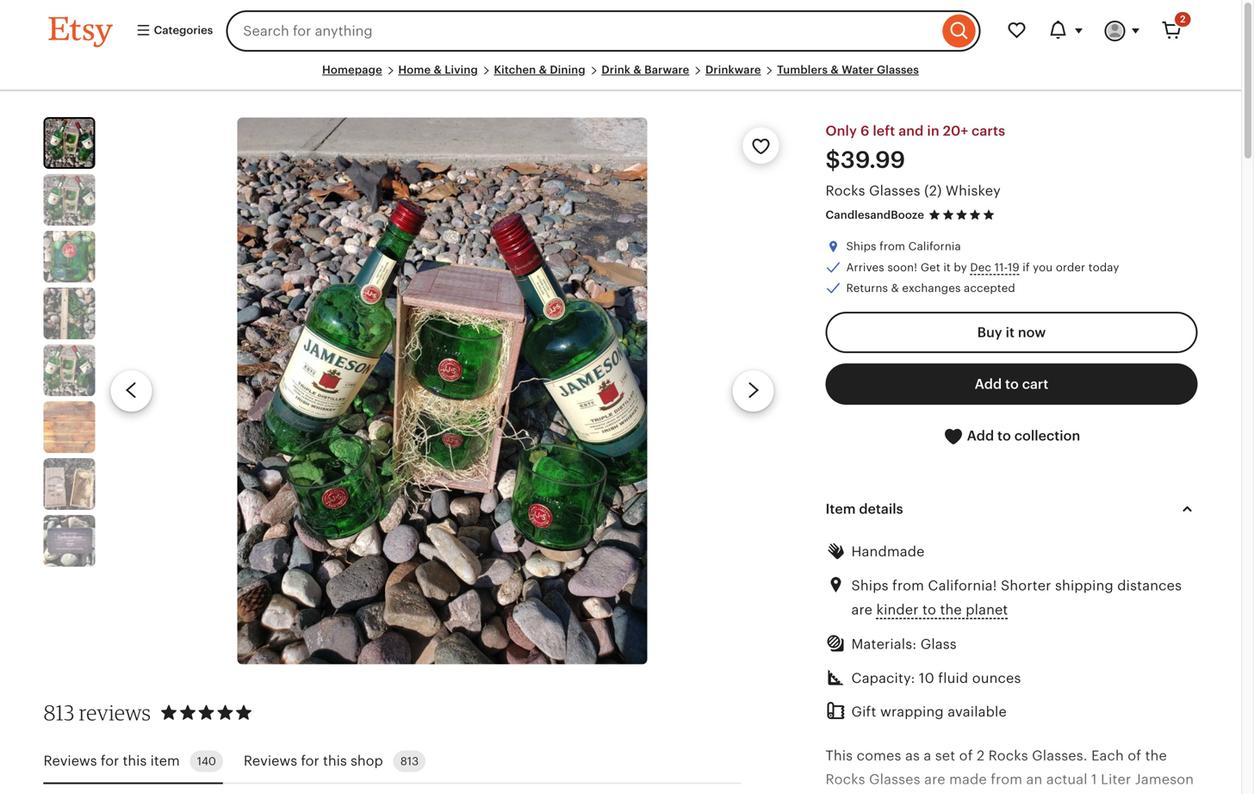 Task type: vqa. For each thing, say whether or not it's contained in the screenshot.
The Holiday Shop link
no



Task type: locate. For each thing, give the bounding box(es) containing it.
it inside button
[[1006, 325, 1015, 340]]

813 inside tab list
[[400, 755, 419, 768]]

for left shop
[[301, 753, 319, 769]]

glasses down the "comes"
[[869, 772, 920, 787]]

kinder to the planet
[[876, 602, 1008, 618]]

0 horizontal spatial rocks glasses 2 whiskey image 1 image
[[45, 119, 93, 167]]

for down reviews
[[101, 753, 119, 769]]

of right "each"
[[1128, 748, 1141, 764]]

drinkware link
[[705, 63, 761, 76]]

1 horizontal spatial of
[[1128, 748, 1141, 764]]

1 reviews from the left
[[43, 753, 97, 769]]

this comes as a set of 2 rocks glasses.  each of the rocks glasses are made from an actual 1 liter jameso
[[826, 748, 1196, 794]]

1 vertical spatial from
[[892, 578, 924, 593]]

to left cart on the top right of page
[[1005, 376, 1019, 392]]

2 vertical spatial to
[[922, 602, 936, 618]]

0 horizontal spatial 813
[[43, 700, 75, 725]]

rocks down this
[[826, 772, 865, 787]]

0 vertical spatial are
[[851, 602, 873, 618]]

from up soon! get
[[879, 240, 905, 253]]

1 horizontal spatial for
[[301, 753, 319, 769]]

1 vertical spatial 813
[[400, 755, 419, 768]]

0 vertical spatial from
[[879, 240, 905, 253]]

0 horizontal spatial for
[[101, 753, 119, 769]]

to
[[1005, 376, 1019, 392], [997, 428, 1011, 443], [922, 602, 936, 618]]

from up kinder in the bottom of the page
[[892, 578, 924, 593]]

home
[[398, 63, 431, 76]]

1 vertical spatial the
[[1145, 748, 1167, 764]]

reviews for this item
[[43, 753, 180, 769]]

ships inside ships from california! shorter shipping distances are
[[851, 578, 889, 593]]

as
[[905, 748, 920, 764]]

1 vertical spatial 2
[[977, 748, 985, 764]]

& left the dining
[[539, 63, 547, 76]]

rocks glasses (2) whiskey
[[826, 183, 1001, 198]]

glass
[[920, 637, 957, 652]]

from left an
[[991, 772, 1023, 787]]

for for item
[[101, 753, 119, 769]]

shorter
[[1001, 578, 1051, 593]]

menu bar containing homepage
[[49, 62, 1192, 91]]

add to cart
[[975, 376, 1049, 392]]

reviews down '813 reviews'
[[43, 753, 97, 769]]

0 vertical spatial to
[[1005, 376, 1019, 392]]

from inside ships from california! shorter shipping distances are
[[892, 578, 924, 593]]

2
[[1180, 14, 1186, 25], [977, 748, 985, 764]]

2 for from the left
[[301, 753, 319, 769]]

this
[[123, 753, 147, 769], [323, 753, 347, 769]]

accepted
[[964, 282, 1015, 295]]

to for collection
[[997, 428, 1011, 443]]

from for california!
[[892, 578, 924, 593]]

ships from california! shorter shipping distances are
[[851, 578, 1182, 618]]

california
[[908, 240, 961, 253]]

1 vertical spatial ships
[[851, 578, 889, 593]]

add for add to cart
[[975, 376, 1002, 392]]

capacity:
[[851, 670, 915, 686]]

$39.99
[[826, 147, 905, 173]]

kitchen
[[494, 63, 536, 76]]

cart
[[1022, 376, 1049, 392]]

1 horizontal spatial 813
[[400, 755, 419, 768]]

1 this from the left
[[123, 753, 147, 769]]

rocks glasses 2 whiskey image 5 image
[[43, 345, 95, 396]]

reviews for reviews for this shop
[[244, 753, 297, 769]]

from
[[879, 240, 905, 253], [892, 578, 924, 593], [991, 772, 1023, 787]]

1 horizontal spatial the
[[1145, 748, 1167, 764]]

to for cart
[[1005, 376, 1019, 392]]

living
[[445, 63, 478, 76]]

it
[[943, 261, 951, 274], [1006, 325, 1015, 340]]

2 vertical spatial from
[[991, 772, 1023, 787]]

813 left reviews
[[43, 700, 75, 725]]

(2)
[[924, 183, 942, 198]]

from inside this comes as a set of 2 rocks glasses.  each of the rocks glasses are made from an actual 1 liter jameso
[[991, 772, 1023, 787]]

2 reviews from the left
[[244, 753, 297, 769]]

& for drink
[[633, 63, 642, 76]]

0 vertical spatial 2
[[1180, 14, 1186, 25]]

the right "each"
[[1145, 748, 1167, 764]]

returns
[[846, 282, 888, 295]]

ships from california
[[846, 240, 961, 253]]

ships up arrives
[[846, 240, 876, 253]]

0 horizontal spatial 2
[[977, 748, 985, 764]]

0 horizontal spatial are
[[851, 602, 873, 618]]

2 of from the left
[[1128, 748, 1141, 764]]

shipping
[[1055, 578, 1114, 593]]

rocks glasses 2 whiskey image 3 image
[[43, 231, 95, 283]]

reviews
[[43, 753, 97, 769], [244, 753, 297, 769]]

2 inside "link"
[[1180, 14, 1186, 25]]

ships
[[846, 240, 876, 253], [851, 578, 889, 593]]

1 horizontal spatial are
[[924, 772, 945, 787]]

1 vertical spatial add
[[967, 428, 994, 443]]

0 vertical spatial the
[[940, 602, 962, 618]]

ounces
[[972, 670, 1021, 686]]

to left collection
[[997, 428, 1011, 443]]

add to collection
[[964, 428, 1080, 443]]

california!
[[928, 578, 997, 593]]

0 horizontal spatial this
[[123, 753, 147, 769]]

are
[[851, 602, 873, 618], [924, 772, 945, 787]]

1 horizontal spatial it
[[1006, 325, 1015, 340]]

rocks glasses 2 whiskey image 2 image
[[43, 174, 95, 226]]

2 this from the left
[[323, 753, 347, 769]]

this
[[826, 748, 853, 764]]

drink
[[602, 63, 631, 76]]

are inside ships from california! shorter shipping distances are
[[851, 602, 873, 618]]

1 horizontal spatial 2
[[1180, 14, 1186, 25]]

2 vertical spatial glasses
[[869, 772, 920, 787]]

glasses up the candlesandbooze in the right top of the page
[[869, 183, 920, 198]]

this left item
[[123, 753, 147, 769]]

11-
[[995, 261, 1008, 274]]

shop
[[351, 753, 383, 769]]

glasses right water
[[877, 63, 919, 76]]

kinder to the planet button
[[876, 597, 1008, 622]]

add left cart on the top right of page
[[975, 376, 1002, 392]]

reviews right 140
[[244, 753, 297, 769]]

homepage
[[322, 63, 382, 76]]

this left shop
[[323, 753, 347, 769]]

1 vertical spatial are
[[924, 772, 945, 787]]

carts
[[972, 123, 1005, 139]]

if
[[1023, 261, 1030, 274]]

0 vertical spatial ships
[[846, 240, 876, 253]]

&
[[434, 63, 442, 76], [539, 63, 547, 76], [633, 63, 642, 76], [831, 63, 839, 76], [891, 282, 899, 295]]

categories banner
[[18, 0, 1224, 62]]

0 horizontal spatial the
[[940, 602, 962, 618]]

0 horizontal spatial of
[[959, 748, 973, 764]]

to right kinder in the bottom of the page
[[922, 602, 936, 618]]

1 for from the left
[[101, 753, 119, 769]]

the inside button
[[940, 602, 962, 618]]

0 vertical spatial 813
[[43, 700, 75, 725]]

1 vertical spatial it
[[1006, 325, 1015, 340]]

& right drink
[[633, 63, 642, 76]]

of
[[959, 748, 973, 764], [1128, 748, 1141, 764]]

1 vertical spatial to
[[997, 428, 1011, 443]]

None search field
[[226, 10, 981, 52]]

1 horizontal spatial this
[[323, 753, 347, 769]]

kitchen & dining link
[[494, 63, 586, 76]]

rocks glasses 2 whiskey image 1 image
[[237, 117, 647, 664], [45, 119, 93, 167]]

from for california
[[879, 240, 905, 253]]

reviews for this shop
[[244, 753, 383, 769]]

categories
[[151, 24, 213, 37]]

ships up kinder in the bottom of the page
[[851, 578, 889, 593]]

comes
[[857, 748, 901, 764]]

813
[[43, 700, 75, 725], [400, 755, 419, 768]]

0 horizontal spatial it
[[943, 261, 951, 274]]

rocks glasses 2 whiskey image 7 image
[[43, 458, 95, 510]]

tab list containing reviews for this item
[[43, 740, 741, 784]]

1 horizontal spatial reviews
[[244, 753, 297, 769]]

it right 'buy'
[[1006, 325, 1015, 340]]

the
[[940, 602, 962, 618], [1145, 748, 1167, 764]]

10
[[919, 670, 934, 686]]

liter
[[1101, 772, 1131, 787]]

rocks down $39.99
[[826, 183, 865, 198]]

none search field inside categories banner
[[226, 10, 981, 52]]

of right "set"
[[959, 748, 973, 764]]

details
[[859, 501, 903, 517]]

add for add to collection
[[967, 428, 994, 443]]

rocks up an
[[988, 748, 1028, 764]]

add down add to cart
[[967, 428, 994, 443]]

ships for ships from california
[[846, 240, 876, 253]]

for
[[101, 753, 119, 769], [301, 753, 319, 769]]

are down a
[[924, 772, 945, 787]]

reviews for reviews for this item
[[43, 753, 97, 769]]

for for shop
[[301, 753, 319, 769]]

menu bar
[[49, 62, 1192, 91]]

tab list
[[43, 740, 741, 784]]

it left "by"
[[943, 261, 951, 274]]

available
[[948, 704, 1007, 720]]

0 horizontal spatial reviews
[[43, 753, 97, 769]]

813 right shop
[[400, 755, 419, 768]]

& right the "home"
[[434, 63, 442, 76]]

add
[[975, 376, 1002, 392], [967, 428, 994, 443]]

& left water
[[831, 63, 839, 76]]

0 vertical spatial add
[[975, 376, 1002, 392]]

item details button
[[810, 488, 1213, 530]]

are left kinder in the bottom of the page
[[851, 602, 873, 618]]

the down california!
[[940, 602, 962, 618]]

& right the returns
[[891, 282, 899, 295]]



Task type: describe. For each thing, give the bounding box(es) containing it.
item details
[[826, 501, 903, 517]]

drink & barware link
[[602, 63, 689, 76]]

buy it now
[[977, 325, 1046, 340]]

& for tumblers
[[831, 63, 839, 76]]

buy
[[977, 325, 1002, 340]]

arrives soon! get it by dec 11-19 if you order today
[[846, 261, 1119, 274]]

planet
[[966, 602, 1008, 618]]

collection
[[1014, 428, 1080, 443]]

rocks glasses 2 whiskey image 8 image
[[43, 515, 95, 567]]

only 6 left and in 20+ carts $39.99
[[826, 123, 1005, 173]]

by
[[954, 261, 967, 274]]

tumblers
[[777, 63, 828, 76]]

actual
[[1046, 772, 1088, 787]]

this for shop
[[323, 753, 347, 769]]

20+
[[943, 123, 968, 139]]

now
[[1018, 325, 1046, 340]]

and
[[899, 123, 924, 139]]

order
[[1056, 261, 1085, 274]]

rocks glasses 2 whiskey image 6 image
[[43, 402, 95, 453]]

only
[[826, 123, 857, 139]]

2 inside this comes as a set of 2 rocks glasses.  each of the rocks glasses are made from an actual 1 liter jameso
[[977, 748, 985, 764]]

dining
[[550, 63, 586, 76]]

0 vertical spatial rocks
[[826, 183, 865, 198]]

gift
[[851, 704, 876, 720]]

kitchen & dining
[[494, 63, 586, 76]]

2 vertical spatial rocks
[[826, 772, 865, 787]]

& for home
[[434, 63, 442, 76]]

item
[[150, 753, 180, 769]]

rocks glasses 2 whiskey image 4 image
[[43, 288, 95, 340]]

candlesandbooze link
[[826, 208, 924, 221]]

homepage link
[[322, 63, 382, 76]]

exchanges
[[902, 282, 961, 295]]

capacity: 10 fluid ounces
[[851, 670, 1021, 686]]

drinkware
[[705, 63, 761, 76]]

glasses inside this comes as a set of 2 rocks glasses.  each of the rocks glasses are made from an actual 1 liter jameso
[[869, 772, 920, 787]]

an
[[1026, 772, 1043, 787]]

140
[[197, 755, 216, 768]]

barware
[[644, 63, 689, 76]]

water
[[842, 63, 874, 76]]

you
[[1033, 261, 1053, 274]]

ships for ships from california! shorter shipping distances are
[[851, 578, 889, 593]]

the inside this comes as a set of 2 rocks glasses.  each of the rocks glasses are made from an actual 1 liter jameso
[[1145, 748, 1167, 764]]

whiskey
[[946, 183, 1001, 198]]

19
[[1008, 261, 1020, 274]]

1
[[1091, 772, 1097, 787]]

returns & exchanges accepted
[[846, 282, 1015, 295]]

kinder
[[876, 602, 919, 618]]

candlesandbooze
[[826, 208, 924, 221]]

tumblers & water glasses link
[[777, 63, 919, 76]]

tumblers & water glasses
[[777, 63, 919, 76]]

1 of from the left
[[959, 748, 973, 764]]

6
[[860, 123, 869, 139]]

this for item
[[123, 753, 147, 769]]

handmade
[[851, 544, 925, 559]]

dec
[[970, 261, 991, 274]]

& for kitchen
[[539, 63, 547, 76]]

soon! get
[[887, 261, 940, 274]]

to for the
[[922, 602, 936, 618]]

813 reviews
[[43, 700, 151, 725]]

categories button
[[123, 16, 221, 47]]

1 vertical spatial glasses
[[869, 183, 920, 198]]

813 for 813
[[400, 755, 419, 768]]

0 vertical spatial glasses
[[877, 63, 919, 76]]

left
[[873, 123, 895, 139]]

1 vertical spatial rocks
[[988, 748, 1028, 764]]

arrives
[[846, 261, 884, 274]]

gift wrapping available
[[851, 704, 1007, 720]]

1 horizontal spatial rocks glasses 2 whiskey image 1 image
[[237, 117, 647, 664]]

distances
[[1117, 578, 1182, 593]]

each
[[1091, 748, 1124, 764]]

glasses.
[[1032, 748, 1088, 764]]

materials:
[[851, 637, 917, 652]]

drink & barware
[[602, 63, 689, 76]]

Search for anything text field
[[226, 10, 938, 52]]

are inside this comes as a set of 2 rocks glasses.  each of the rocks glasses are made from an actual 1 liter jameso
[[924, 772, 945, 787]]

made
[[949, 772, 987, 787]]

2 link
[[1151, 10, 1192, 52]]

set
[[935, 748, 955, 764]]

today
[[1089, 261, 1119, 274]]

add to collection button
[[826, 415, 1198, 457]]

home & living
[[398, 63, 478, 76]]

add to cart button
[[826, 363, 1198, 405]]

reviews
[[79, 700, 151, 725]]

813 for 813 reviews
[[43, 700, 75, 725]]

home & living link
[[398, 63, 478, 76]]

0 vertical spatial it
[[943, 261, 951, 274]]

materials: glass
[[851, 637, 957, 652]]

& for returns
[[891, 282, 899, 295]]

item
[[826, 501, 856, 517]]

fluid
[[938, 670, 968, 686]]

a
[[924, 748, 931, 764]]



